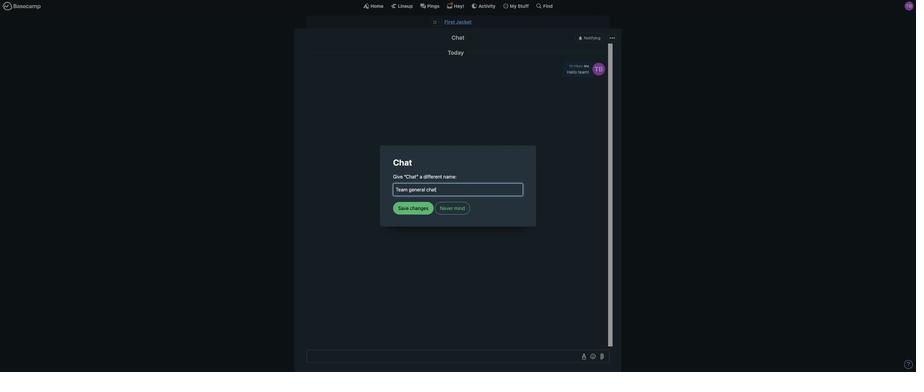 Task type: locate. For each thing, give the bounding box(es) containing it.
None submit
[[393, 202, 434, 215]]

pings
[[428, 3, 440, 9]]

hello
[[568, 70, 578, 75]]

0 horizontal spatial chat
[[393, 158, 412, 168]]

0 vertical spatial tyler black image
[[905, 2, 915, 11]]

None text field
[[307, 350, 610, 364]]

chat
[[452, 34, 465, 41], [393, 158, 412, 168]]

1 horizontal spatial chat
[[452, 34, 465, 41]]

0 vertical spatial chat
[[452, 34, 465, 41]]

activity
[[479, 3, 496, 9]]

1 vertical spatial chat
[[393, 158, 412, 168]]

1 vertical spatial tyler black image
[[593, 63, 606, 75]]

0 horizontal spatial tyler black image
[[593, 63, 606, 75]]

Give "Chat" a different name: text field
[[393, 184, 523, 196]]

team!
[[579, 70, 590, 75]]

give
[[393, 174, 403, 180]]

1 horizontal spatial tyler black image
[[905, 2, 915, 11]]

first jacket link
[[445, 19, 472, 25]]

10:09am link
[[570, 64, 583, 68]]

10:09am element
[[570, 64, 583, 68]]

my
[[510, 3, 517, 9]]

give "chat" a different name:
[[393, 174, 457, 180]]

mind
[[455, 206, 465, 211]]

activity link
[[472, 3, 496, 9]]

"chat"
[[404, 174, 419, 180]]

chat up give
[[393, 158, 412, 168]]

never
[[440, 206, 453, 211]]

today
[[448, 49, 464, 56]]

tyler black image
[[905, 2, 915, 11], [593, 63, 606, 75]]

notifying
[[585, 35, 601, 40]]

first
[[445, 19, 455, 25]]

chat up today
[[452, 34, 465, 41]]

lineup link
[[391, 3, 413, 9]]

hey!
[[454, 3, 465, 9]]

find
[[544, 3, 553, 9]]



Task type: describe. For each thing, give the bounding box(es) containing it.
10:09am hello team!
[[568, 64, 590, 75]]

tyler black image inside main element
[[905, 2, 915, 11]]

different
[[424, 174, 442, 180]]

name:
[[444, 174, 457, 180]]

a
[[420, 174, 423, 180]]

home link
[[364, 3, 384, 9]]

switch accounts image
[[2, 2, 41, 11]]

my stuff button
[[503, 3, 529, 9]]

jacket
[[457, 19, 472, 25]]

stuff
[[518, 3, 529, 9]]

find button
[[537, 3, 553, 9]]

10:09am
[[570, 64, 583, 68]]

never mind
[[440, 206, 465, 211]]

home
[[371, 3, 384, 9]]

lineup
[[398, 3, 413, 9]]

pings button
[[420, 3, 440, 9]]

first jacket
[[445, 19, 472, 25]]

hey! button
[[447, 3, 465, 9]]

never mind button
[[435, 202, 470, 215]]

main element
[[0, 0, 917, 12]]

notifying link
[[575, 33, 605, 43]]

my stuff
[[510, 3, 529, 9]]



Task type: vqa. For each thing, say whether or not it's contained in the screenshot.
MY STUFF popup button
yes



